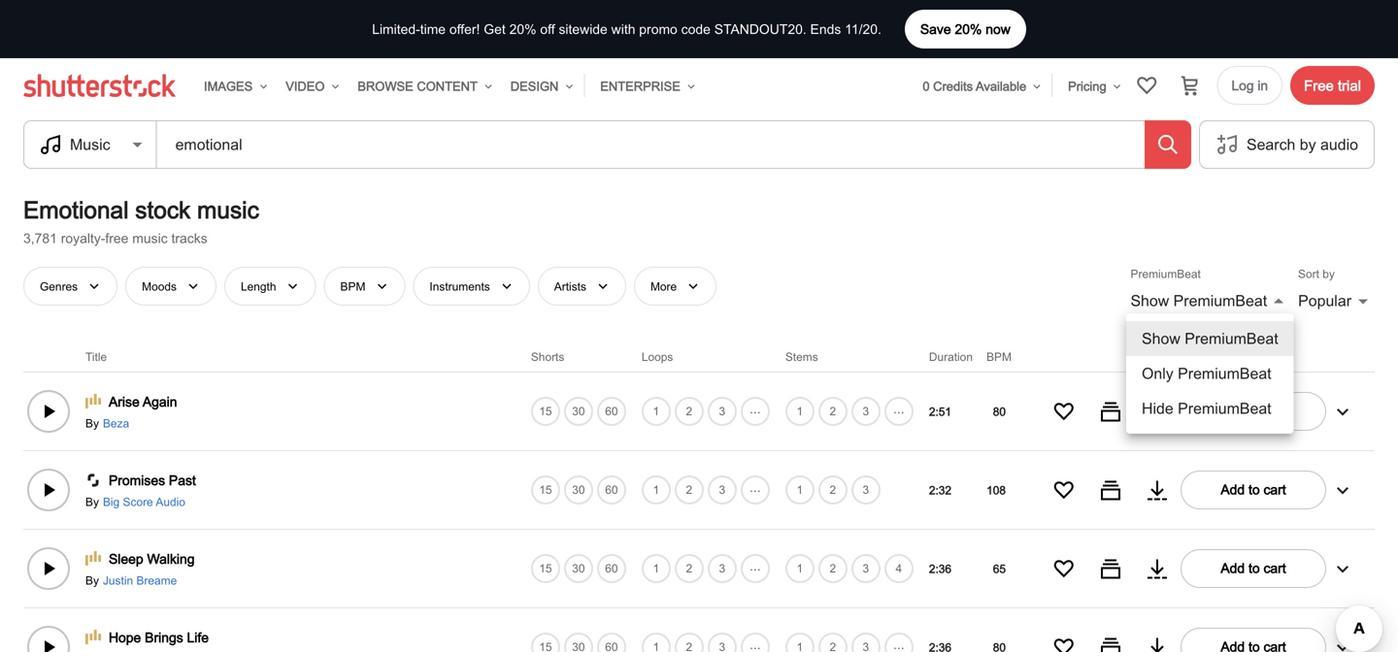 Task type: describe. For each thing, give the bounding box(es) containing it.
emotional stock music 3,781 royalty-free music tracks
[[23, 196, 259, 246]]

promises
[[109, 473, 165, 488]]

enterprise link
[[593, 67, 698, 106]]

artists button
[[538, 267, 627, 306]]

enterprise
[[601, 79, 681, 93]]

length button
[[224, 267, 316, 306]]

life
[[187, 630, 209, 646]]

to for ...
[[1249, 404, 1261, 419]]

add for ...
[[1221, 404, 1245, 419]]

save 20% now link
[[905, 10, 1027, 49]]

premiumbeat for show premiumbeat option
[[1185, 330, 1279, 348]]

standout20.
[[715, 21, 807, 37]]

11/20.
[[845, 21, 882, 37]]

instruments
[[430, 280, 490, 293]]

add to cart button for 4
[[1181, 550, 1327, 588]]

with
[[612, 21, 636, 37]]

images
[[204, 79, 253, 93]]

3 inside button
[[719, 483, 726, 497]]

audio
[[156, 495, 185, 509]]

promo
[[639, 21, 678, 37]]

stems
[[786, 350, 819, 364]]

browse
[[358, 79, 414, 93]]

moods
[[142, 280, 177, 293]]

big score audio link
[[99, 494, 185, 510]]

now
[[986, 21, 1011, 37]]

60 for past
[[605, 483, 618, 497]]

free
[[1305, 77, 1335, 94]]

breame
[[136, 574, 177, 587]]

by for sleep
[[85, 574, 99, 587]]

hope brings life link
[[109, 628, 209, 648]]

free trial
[[1305, 77, 1362, 94]]

show premiumbeat option
[[1127, 322, 1295, 357]]

show for show premiumbeat popup button
[[1131, 292, 1170, 310]]

arise again link
[[109, 392, 177, 412]]

by beza
[[85, 417, 129, 430]]

ends
[[811, 21, 842, 37]]

beza link
[[99, 416, 129, 431]]

hope
[[109, 630, 141, 646]]

justin breame link
[[99, 573, 177, 588]]

sleep walking
[[109, 552, 195, 567]]

only premiumbeat option
[[1127, 357, 1295, 391]]

only premiumbeat
[[1142, 365, 1272, 383]]

show premiumbeat for show premiumbeat option
[[1142, 330, 1279, 348]]

0
[[923, 79, 930, 93]]

title
[[85, 350, 107, 364]]

1 20% from the left
[[955, 21, 982, 37]]

get
[[484, 21, 506, 37]]

add to cart for 4
[[1221, 561, 1287, 577]]

log in
[[1232, 78, 1269, 93]]

off
[[540, 21, 555, 37]]

60 inside button
[[605, 404, 618, 418]]

bpm inside button
[[341, 280, 366, 293]]

log
[[1232, 78, 1255, 93]]

80
[[993, 405, 1006, 418]]

2 to from the top
[[1249, 482, 1261, 498]]

0 credits available link
[[915, 67, 1044, 106]]

walking
[[147, 552, 195, 567]]

cart for 4
[[1264, 561, 1287, 577]]

collections image
[[1136, 74, 1159, 97]]

more
[[651, 280, 677, 293]]

try image for save image for again
[[1146, 400, 1170, 423]]

big
[[103, 495, 120, 509]]

pricing link
[[1061, 67, 1124, 106]]

save image for past
[[1053, 479, 1076, 502]]

sleep
[[109, 552, 143, 567]]

try image for ... save icon
[[1146, 636, 1170, 653]]

design
[[511, 79, 559, 93]]

3 button
[[706, 474, 739, 507]]

2 add to cart from the top
[[1221, 482, 1287, 498]]

moods button
[[125, 267, 217, 306]]

try image for promises past
[[1146, 479, 1170, 502]]

2 add to cart button from the top
[[1181, 471, 1327, 510]]

time
[[420, 21, 446, 37]]

design link
[[503, 67, 576, 106]]

limited-
[[372, 21, 420, 37]]

stock
[[135, 196, 191, 223]]

3,781
[[23, 231, 57, 246]]

loops
[[642, 350, 674, 364]]

108
[[987, 484, 1006, 497]]

available
[[976, 79, 1027, 93]]

audio
[[1321, 136, 1359, 153]]

save
[[921, 21, 952, 37]]

promises past link
[[109, 471, 196, 490]]

more button
[[634, 267, 717, 306]]

by for promises
[[85, 495, 99, 509]]

sleep walking link
[[109, 550, 195, 569]]

add to cart for ...
[[1221, 404, 1287, 419]]

1 horizontal spatial music
[[197, 196, 259, 223]]



Task type: vqa. For each thing, say whether or not it's contained in the screenshot.
the topmost 30
yes



Task type: locate. For each thing, give the bounding box(es) containing it.
arise again
[[109, 394, 177, 410]]

1 save image from the top
[[1053, 400, 1076, 423]]

browse content
[[358, 79, 478, 93]]

20%
[[955, 21, 982, 37], [510, 21, 537, 37]]

3 add from the top
[[1221, 561, 1245, 577]]

show up only
[[1142, 330, 1181, 348]]

2 vertical spatial add to cart button
[[1181, 550, 1327, 588]]

1 by from the top
[[85, 417, 99, 430]]

1 vertical spatial show premiumbeat
[[1142, 330, 1279, 348]]

2 vertical spatial to
[[1249, 561, 1261, 577]]

1 vertical spatial 30
[[572, 483, 585, 497]]

hide premiumbeat option
[[1127, 391, 1295, 426]]

by left beza
[[85, 417, 99, 430]]

2 save image from the top
[[1053, 479, 1076, 502]]

1 vertical spatial 15
[[539, 483, 552, 497]]

save image right 108
[[1053, 479, 1076, 502]]

1 cart from the top
[[1264, 404, 1287, 419]]

by for arise
[[85, 417, 99, 430]]

2 vertical spatial cart
[[1264, 561, 1287, 577]]

2 vertical spatial add
[[1221, 561, 1245, 577]]

try image for sleep walking
[[1146, 557, 1170, 581]]

premiumbeat inside option
[[1178, 365, 1272, 383]]

music
[[197, 196, 259, 223], [132, 231, 168, 246]]

beza
[[103, 417, 129, 430]]

3 add to cart from the top
[[1221, 561, 1287, 577]]

0 vertical spatial try image
[[1146, 400, 1170, 423]]

hope brings life
[[109, 630, 209, 646]]

promises past
[[109, 473, 196, 488]]

1 horizontal spatial 20%
[[955, 21, 982, 37]]

browse content link
[[350, 67, 495, 106]]

2 add from the top
[[1221, 482, 1245, 498]]

1 vertical spatial save image
[[1053, 636, 1076, 653]]

add for 4
[[1221, 561, 1245, 577]]

only
[[1142, 365, 1174, 383]]

0 vertical spatial try image
[[1146, 479, 1170, 502]]

1 15 from the top
[[539, 405, 552, 418]]

1 vertical spatial similar image
[[1100, 557, 1123, 581]]

premiumbeat up only premiumbeat option
[[1185, 330, 1279, 348]]

1 add from the top
[[1221, 404, 1245, 419]]

30 for 4
[[572, 562, 585, 576]]

30 for ...
[[572, 405, 585, 418]]

premiumbeat down show premiumbeat option
[[1178, 365, 1272, 383]]

free
[[105, 231, 129, 246]]

0 vertical spatial show
[[1131, 292, 1170, 310]]

premiumbeat down only premiumbeat option
[[1178, 400, 1272, 418]]

try image
[[1146, 479, 1170, 502], [1146, 557, 1170, 581]]

2 vertical spatial similar image
[[1100, 636, 1123, 653]]

free trial button
[[1291, 66, 1376, 105]]

3 60 from the top
[[605, 562, 618, 576]]

1 vertical spatial add
[[1221, 482, 1245, 498]]

0 vertical spatial show premiumbeat
[[1131, 292, 1268, 310]]

offer!
[[450, 21, 480, 37]]

0 vertical spatial 30
[[572, 405, 585, 418]]

premiumbeat for hide premiumbeat option at the right bottom of page
[[1178, 400, 1272, 418]]

royalty-
[[61, 231, 105, 246]]

credits
[[934, 79, 973, 93]]

bpm right the 'duration'
[[987, 350, 1012, 364]]

3 to from the top
[[1249, 561, 1261, 577]]

0 vertical spatial cart
[[1264, 404, 1287, 419]]

images link
[[196, 67, 270, 106]]

video link
[[278, 67, 342, 106]]

code
[[682, 21, 711, 37]]

limited-time offer! get 20% off sitewide with promo code standout20. ends 11/20.
[[372, 21, 882, 37]]

artists
[[554, 280, 587, 293]]

1 try image from the top
[[1146, 400, 1170, 423]]

show premiumbeat button
[[1131, 289, 1291, 314]]

save image left similar icon
[[1053, 400, 1076, 423]]

genres button
[[23, 267, 118, 306]]

65
[[993, 562, 1006, 576]]

video
[[286, 79, 325, 93]]

cart
[[1264, 404, 1287, 419], [1264, 482, 1287, 498], [1264, 561, 1287, 577]]

0 vertical spatial add
[[1221, 404, 1245, 419]]

save 20% now
[[921, 21, 1011, 37]]

3 cart from the top
[[1264, 561, 1287, 577]]

bpm button
[[324, 267, 405, 306]]

to for 4
[[1249, 561, 1261, 577]]

3 by from the top
[[85, 574, 99, 587]]

2 vertical spatial 30
[[572, 562, 585, 576]]

search
[[1247, 136, 1296, 153]]

list box containing show premiumbeat
[[1127, 314, 1295, 434]]

2 30 from the top
[[572, 483, 585, 497]]

premiumbeat for only premiumbeat option
[[1178, 365, 1272, 383]]

premiumbeat up show premiumbeat option
[[1174, 292, 1268, 310]]

pricing
[[1069, 79, 1107, 93]]

0 vertical spatial 15
[[539, 405, 552, 418]]

score
[[123, 495, 153, 509]]

show up show premiumbeat option
[[1131, 292, 1170, 310]]

content
[[417, 79, 478, 93]]

1 vertical spatial cart
[[1264, 482, 1287, 498]]

1 vertical spatial add to cart button
[[1181, 471, 1327, 510]]

to
[[1249, 404, 1261, 419], [1249, 482, 1261, 498], [1249, 561, 1261, 577]]

0 horizontal spatial bpm
[[341, 280, 366, 293]]

0 credits available
[[923, 79, 1027, 93]]

2:32
[[929, 484, 952, 497]]

1 vertical spatial add to cart
[[1221, 482, 1287, 498]]

1 vertical spatial 60
[[605, 483, 618, 497]]

2 15 from the top
[[539, 483, 552, 497]]

show premiumbeat for show premiumbeat popup button
[[1131, 292, 1268, 310]]

0 vertical spatial bpm
[[341, 280, 366, 293]]

1 vertical spatial save image
[[1053, 479, 1076, 502]]

3
[[719, 405, 726, 418], [863, 405, 870, 418], [719, 483, 726, 497], [863, 483, 870, 497], [719, 562, 726, 576], [863, 562, 870, 576]]

show premiumbeat inside show premiumbeat popup button
[[1131, 292, 1268, 310]]

0 vertical spatial add to cart button
[[1181, 392, 1327, 431]]

1 vertical spatial show
[[1142, 330, 1181, 348]]

1 vertical spatial to
[[1249, 482, 1261, 498]]

1 save image from the top
[[1053, 557, 1076, 581]]

1 vertical spatial music
[[132, 231, 168, 246]]

2 vertical spatial 60
[[605, 562, 618, 576]]

show premiumbeat up show premiumbeat option
[[1131, 292, 1268, 310]]

0 vertical spatial music
[[197, 196, 259, 223]]

show inside option
[[1142, 330, 1181, 348]]

premiumbeat
[[1174, 292, 1268, 310], [1185, 330, 1279, 348], [1178, 365, 1272, 383], [1178, 400, 1272, 418]]

search image
[[1157, 133, 1180, 156]]

similar image for 4
[[1100, 557, 1123, 581]]

1 horizontal spatial bpm
[[987, 350, 1012, 364]]

search by audio
[[1247, 136, 1359, 153]]

1 try image from the top
[[1146, 479, 1170, 502]]

1
[[653, 405, 660, 418], [797, 405, 804, 418], [653, 483, 660, 497], [797, 483, 804, 497], [653, 562, 660, 576], [797, 562, 804, 576]]

2 vertical spatial add to cart
[[1221, 561, 1287, 577]]

music down stock
[[132, 231, 168, 246]]

length
[[241, 280, 276, 293]]

2
[[686, 405, 693, 418], [830, 405, 837, 418], [686, 483, 693, 497], [830, 483, 837, 497], [686, 562, 693, 576], [830, 562, 837, 576]]

arise
[[109, 394, 140, 410]]

0 vertical spatial add to cart
[[1221, 404, 1287, 419]]

show inside popup button
[[1131, 292, 1170, 310]]

2 save image from the top
[[1053, 636, 1076, 653]]

show premiumbeat up only premiumbeat
[[1142, 330, 1279, 348]]

music up tracks
[[197, 196, 259, 223]]

list box
[[1127, 314, 1295, 434]]

0 horizontal spatial 20%
[[510, 21, 537, 37]]

1 vertical spatial try image
[[1146, 636, 1170, 653]]

tracks
[[171, 231, 208, 246]]

2 60 from the top
[[605, 483, 618, 497]]

3 add to cart button from the top
[[1181, 550, 1327, 588]]

0 vertical spatial save image
[[1053, 557, 1076, 581]]

cart image
[[1179, 74, 1202, 97]]

show
[[1131, 292, 1170, 310], [1142, 330, 1181, 348]]

60 for walking
[[605, 562, 618, 576]]

3 15 from the top
[[539, 562, 552, 576]]

2:36
[[929, 562, 952, 576]]

duration
[[929, 350, 973, 364]]

1 60 from the top
[[605, 404, 618, 418]]

2 by from the top
[[85, 495, 99, 509]]

save image
[[1053, 557, 1076, 581], [1053, 636, 1076, 653]]

save image for ...
[[1053, 636, 1076, 653]]

bpm right length button
[[341, 280, 366, 293]]

trial
[[1339, 77, 1362, 94]]

1 30 from the top
[[572, 405, 585, 418]]

2 similar image from the top
[[1100, 557, 1123, 581]]

0 horizontal spatial music
[[132, 231, 168, 246]]

hide
[[1142, 400, 1174, 418]]

cart for ...
[[1264, 404, 1287, 419]]

hide premiumbeat
[[1142, 400, 1272, 418]]

1 add to cart button from the top
[[1181, 392, 1327, 431]]

show for show premiumbeat option
[[1142, 330, 1181, 348]]

by left big
[[85, 495, 99, 509]]

20% left now
[[955, 21, 982, 37]]

sitewide
[[559, 21, 608, 37]]

20% left off
[[510, 21, 537, 37]]

justin
[[103, 574, 133, 587]]

0 vertical spatial by
[[85, 417, 99, 430]]

1 vertical spatial bpm
[[987, 350, 1012, 364]]

past
[[169, 473, 196, 488]]

save image
[[1053, 400, 1076, 423], [1053, 479, 1076, 502]]

1 vertical spatial by
[[85, 495, 99, 509]]

0 vertical spatial to
[[1249, 404, 1261, 419]]

shutterstock image
[[23, 74, 181, 97]]

1 to from the top
[[1249, 404, 1261, 419]]

1 similar image from the top
[[1100, 479, 1123, 502]]

2 cart from the top
[[1264, 482, 1287, 498]]

0 vertical spatial similar image
[[1100, 479, 1123, 502]]

in
[[1258, 78, 1269, 93]]

15 for ...
[[539, 405, 552, 418]]

similar image for ...
[[1100, 636, 1123, 653]]

0 vertical spatial 60
[[605, 404, 618, 418]]

show premiumbeat inside show premiumbeat option
[[1142, 330, 1279, 348]]

again
[[143, 394, 177, 410]]

30
[[572, 405, 585, 418], [572, 483, 585, 497], [572, 562, 585, 576]]

by left justin
[[85, 574, 99, 587]]

similar image
[[1100, 400, 1123, 423]]

2 20% from the left
[[510, 21, 537, 37]]

3 30 from the top
[[572, 562, 585, 576]]

similar image
[[1100, 479, 1123, 502], [1100, 557, 1123, 581], [1100, 636, 1123, 653]]

by justin breame
[[85, 574, 177, 587]]

log in link
[[1218, 66, 1283, 105]]

1 add to cart from the top
[[1221, 404, 1287, 419]]

2 try image from the top
[[1146, 557, 1170, 581]]

add to cart button for ...
[[1181, 392, 1327, 431]]

emotional
[[23, 196, 129, 223]]

1 vertical spatial try image
[[1146, 557, 1170, 581]]

0 vertical spatial save image
[[1053, 400, 1076, 423]]

try image
[[1146, 400, 1170, 423], [1146, 636, 1170, 653]]

2 vertical spatial 15
[[539, 562, 552, 576]]

2:51
[[929, 405, 952, 418]]

60 button
[[595, 395, 628, 428]]

4
[[896, 562, 903, 576]]

save image for 4
[[1053, 557, 1076, 581]]

3 similar image from the top
[[1100, 636, 1123, 653]]

premiumbeat inside popup button
[[1174, 292, 1268, 310]]

premiumbeat for show premiumbeat popup button
[[1174, 292, 1268, 310]]

2 try image from the top
[[1146, 636, 1170, 653]]

2 vertical spatial by
[[85, 574, 99, 587]]

60
[[605, 404, 618, 418], [605, 483, 618, 497], [605, 562, 618, 576]]

15 for 4
[[539, 562, 552, 576]]

instruments button
[[413, 267, 530, 306]]

genres
[[40, 280, 78, 293]]

save image for again
[[1053, 400, 1076, 423]]

search by audio button
[[1200, 121, 1376, 168]]



